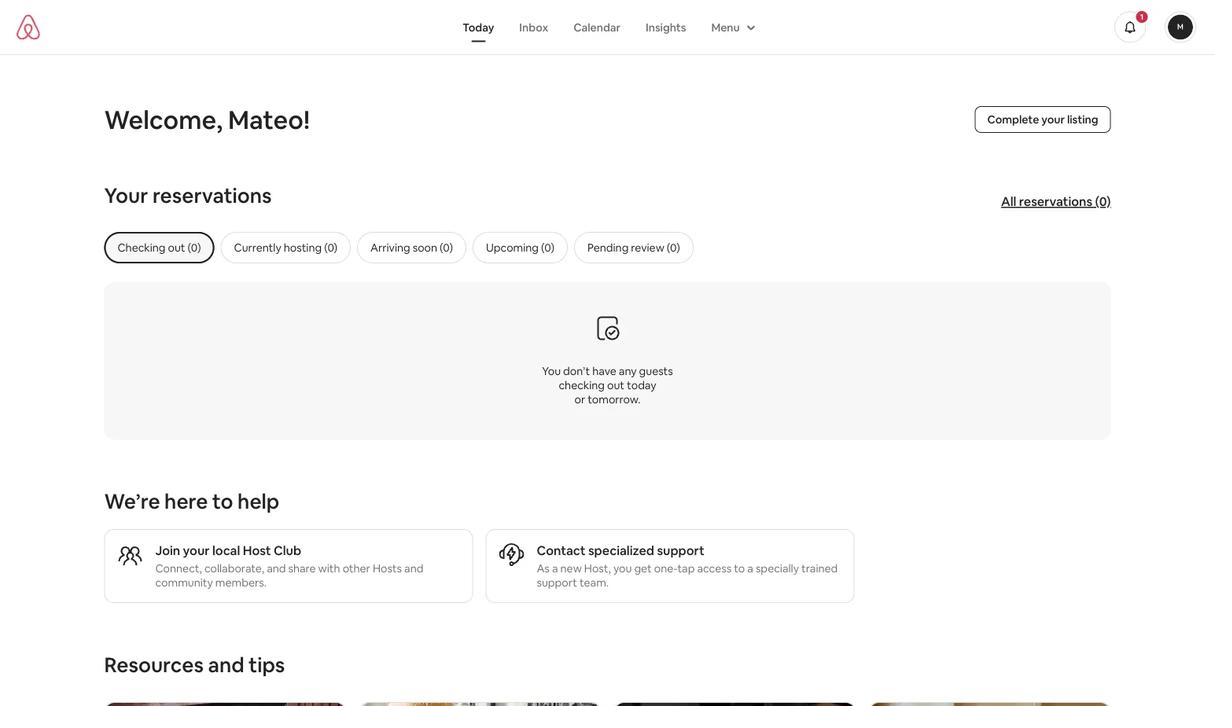 Task type: locate. For each thing, give the bounding box(es) containing it.
1 vertical spatial to
[[734, 562, 745, 576]]

tips
[[249, 652, 285, 679]]

to
[[212, 489, 233, 515], [734, 562, 745, 576]]

join
[[155, 543, 180, 559]]

currently hosting (0)
[[234, 241, 338, 255]]

a left specially
[[748, 562, 754, 576]]

reservations up out (0)
[[153, 183, 272, 209]]

1 horizontal spatial to
[[734, 562, 745, 576]]

and left tips
[[208, 652, 244, 679]]

1 horizontal spatial (0)
[[1096, 194, 1111, 210]]

with
[[318, 562, 340, 576]]

local
[[212, 543, 240, 559]]

other
[[343, 562, 371, 576]]

you don't have any guests checking out today or tomorrow.
[[542, 364, 673, 406]]

0 horizontal spatial reservations
[[153, 183, 272, 209]]

listing
[[1068, 113, 1099, 127]]

to right access
[[734, 562, 745, 576]]

reservations inside 'link'
[[1020, 194, 1093, 210]]

1 horizontal spatial a
[[748, 562, 754, 576]]

0 horizontal spatial your
[[183, 543, 210, 559]]

1 vertical spatial your
[[183, 543, 210, 559]]

hosts
[[373, 562, 402, 576]]

0 horizontal spatial a
[[552, 562, 558, 576]]

calendar
[[574, 20, 621, 34]]

(0)
[[1096, 194, 1111, 210], [541, 241, 555, 255]]

host
[[243, 543, 271, 559]]

get
[[635, 562, 652, 576]]

menu button
[[699, 12, 765, 42]]

here
[[165, 489, 208, 515]]

thumbnail card image
[[105, 703, 346, 707], [105, 703, 346, 707], [360, 703, 601, 707], [360, 703, 601, 707], [615, 703, 856, 707], [615, 703, 856, 707], [870, 703, 1111, 707], [870, 703, 1111, 707]]

0 horizontal spatial (0)
[[541, 241, 555, 255]]

new
[[561, 562, 582, 576]]

arriving
[[371, 241, 410, 255]]

to left help
[[212, 489, 233, 515]]

mateo!
[[228, 103, 310, 136]]

and right hosts
[[405, 562, 424, 576]]

inbox
[[520, 20, 549, 34]]

(0) inside all reservations (0) 'link'
[[1096, 194, 1111, 210]]

your inside join your local host club connect, collaborate, and share with other hosts and community members.
[[183, 543, 210, 559]]

your inside complete your listing "link"
[[1042, 113, 1065, 127]]

and
[[267, 562, 286, 576], [405, 562, 424, 576], [208, 652, 244, 679]]

insights link
[[633, 12, 699, 42]]

help
[[238, 489, 279, 515]]

your left listing
[[1042, 113, 1065, 127]]

trained
[[802, 562, 838, 576]]

your for complete
[[1042, 113, 1065, 127]]

0 vertical spatial to
[[212, 489, 233, 515]]

review (0)
[[631, 241, 681, 255]]

out
[[608, 378, 625, 392]]

a
[[552, 562, 558, 576], [748, 562, 754, 576]]

welcome, mateo!
[[104, 103, 310, 136]]

your
[[1042, 113, 1065, 127], [183, 543, 210, 559]]

and down club
[[267, 562, 286, 576]]

access
[[698, 562, 732, 576]]

1 horizontal spatial and
[[267, 562, 286, 576]]

1 horizontal spatial reservations
[[1020, 194, 1093, 210]]

reservations
[[153, 183, 272, 209], [1020, 194, 1093, 210]]

today
[[627, 378, 657, 392]]

a right as
[[552, 562, 558, 576]]

your up connect,
[[183, 543, 210, 559]]

soon (0)
[[413, 241, 453, 255]]

you
[[614, 562, 632, 576]]

to inside the contact specialized support as a new host, you get one-tap access to a specially trained support team.
[[734, 562, 745, 576]]

hosting (0)
[[284, 241, 338, 255]]

all reservations (0) link
[[994, 186, 1119, 218]]

1 horizontal spatial your
[[1042, 113, 1065, 127]]

0 horizontal spatial to
[[212, 489, 233, 515]]

0 vertical spatial your
[[1042, 113, 1065, 127]]

checking
[[559, 378, 605, 392]]

reservations right all
[[1020, 194, 1093, 210]]

0 vertical spatial (0)
[[1096, 194, 1111, 210]]

1 vertical spatial (0)
[[541, 241, 555, 255]]

arriving soon (0)
[[371, 241, 453, 255]]

specialized
[[589, 543, 655, 559]]

pending
[[588, 241, 629, 255]]

2 horizontal spatial and
[[405, 562, 424, 576]]

specially
[[756, 562, 799, 576]]



Task type: describe. For each thing, give the bounding box(es) containing it.
today
[[463, 20, 494, 34]]

as
[[537, 562, 550, 576]]

we're
[[104, 489, 160, 515]]

checking out (0)
[[118, 241, 201, 255]]

out (0)
[[168, 241, 201, 255]]

main navigation menu image
[[1169, 15, 1194, 40]]

welcome,
[[104, 103, 223, 136]]

community members.
[[155, 576, 267, 590]]

checking
[[118, 241, 166, 255]]

or tomorrow.
[[575, 392, 641, 406]]

currently
[[234, 241, 281, 255]]

connect,
[[155, 562, 202, 576]]

reservations for your
[[153, 183, 272, 209]]

contact specialized support as a new host, you get one-tap access to a specially trained support team.
[[537, 543, 838, 590]]

complete
[[988, 113, 1040, 127]]

1 a from the left
[[552, 562, 558, 576]]

you
[[542, 364, 561, 378]]

one-
[[655, 562, 678, 576]]

menu
[[712, 20, 740, 34]]

2 a from the left
[[748, 562, 754, 576]]

1
[[1141, 12, 1144, 22]]

guests
[[639, 364, 673, 378]]

today link
[[450, 12, 507, 42]]

support team.
[[537, 576, 609, 590]]

all
[[1002, 194, 1017, 210]]

contact
[[537, 543, 586, 559]]

complete your listing link
[[975, 106, 1111, 133]]

tap
[[678, 562, 695, 576]]

collaborate,
[[205, 562, 264, 576]]

pending review (0)
[[588, 241, 681, 255]]

upcoming (0)
[[486, 241, 555, 255]]

your
[[104, 183, 148, 209]]

complete your listing
[[988, 113, 1099, 127]]

we're here to help
[[104, 489, 279, 515]]

join your local host club connect, collaborate, and share with other hosts and community members.
[[155, 543, 424, 590]]

host,
[[585, 562, 611, 576]]

your for join
[[183, 543, 210, 559]]

your reservations
[[104, 183, 272, 209]]

resources
[[104, 652, 204, 679]]

reservations for all
[[1020, 194, 1093, 210]]

(0) inside reservation filters group
[[541, 241, 555, 255]]

support
[[657, 543, 705, 559]]

calendar link
[[561, 12, 633, 42]]

share
[[288, 562, 316, 576]]

reservation filters group
[[104, 232, 1143, 264]]

any
[[619, 364, 637, 378]]

inbox link
[[507, 12, 561, 42]]

0 horizontal spatial and
[[208, 652, 244, 679]]

have
[[593, 364, 617, 378]]

club
[[274, 543, 301, 559]]

don't
[[563, 364, 590, 378]]

insights
[[646, 20, 686, 34]]

upcoming
[[486, 241, 539, 255]]

resources and tips
[[104, 652, 285, 679]]

all reservations (0)
[[1002, 194, 1111, 210]]



Task type: vqa. For each thing, say whether or not it's contained in the screenshot.
leftmost guarantee
no



